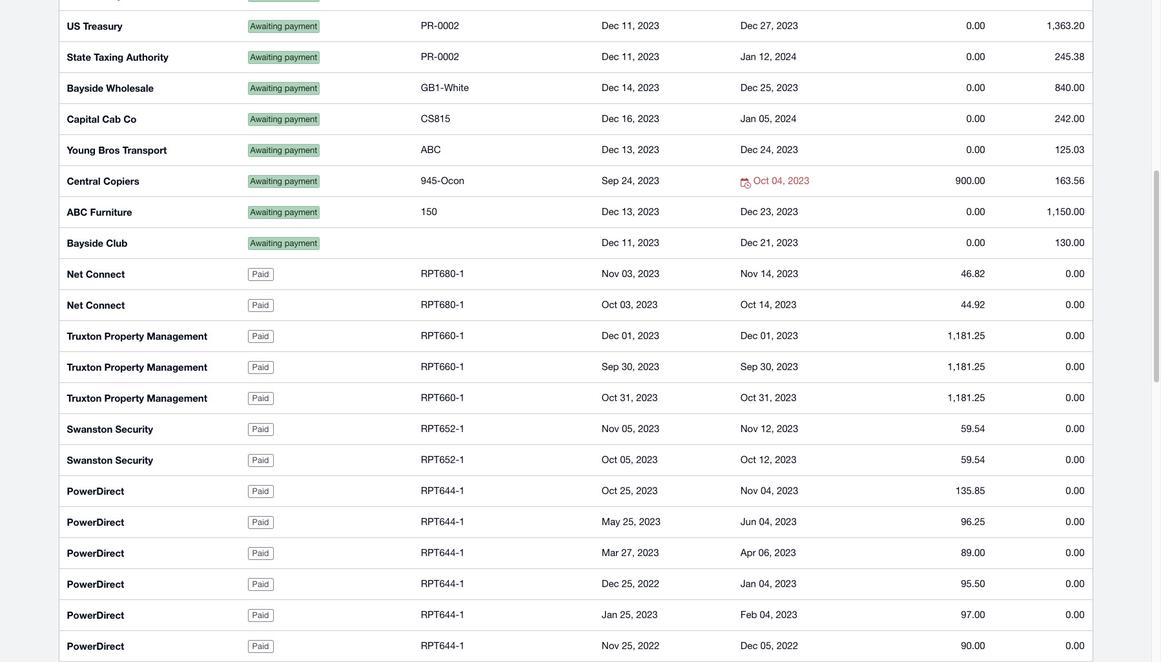 Task type: describe. For each thing, give the bounding box(es) containing it.
dec 11, 2023 for us treasury
[[602, 20, 660, 31]]

jan for powerdirect
[[741, 578, 757, 589]]

nov 05, 2023
[[602, 423, 660, 434]]

95.50
[[962, 578, 986, 589]]

bayside for bayside wholesale
[[67, 82, 103, 94]]

dec 23, 2023
[[741, 206, 799, 217]]

mar 27, 2023
[[602, 547, 659, 558]]

150 link
[[421, 204, 587, 220]]

14, for nov
[[761, 268, 775, 279]]

nov for nov 25, 2022
[[602, 640, 619, 651]]

security for oct
[[115, 454, 153, 466]]

2 dec 01, 2023 from the left
[[741, 330, 799, 341]]

2 30, from the left
[[761, 361, 774, 372]]

05, for jan
[[759, 113, 773, 124]]

club
[[106, 237, 128, 249]]

awaiting payment for capital cab co
[[250, 114, 317, 124]]

ocon
[[441, 175, 465, 186]]

young
[[67, 144, 96, 156]]

oct up may
[[602, 485, 618, 496]]

rpt644-1 for jan 25, 2023
[[421, 609, 465, 620]]

awaiting for bayside club
[[250, 238, 282, 248]]

truxton property management for dec 01, 2023
[[67, 330, 207, 342]]

paid for jan 25, 2023
[[252, 611, 269, 620]]

25, for dec 25, 2022
[[622, 578, 635, 589]]

copiers
[[103, 175, 139, 187]]

97.00
[[962, 609, 986, 620]]

rpt644- for jan
[[421, 609, 460, 620]]

central copiers link
[[59, 165, 240, 196]]

rpt652-1 for oct 05, 2023
[[421, 454, 465, 465]]

oct 05, 2023
[[602, 454, 658, 465]]

2 01, from the left
[[761, 330, 774, 341]]

jan for capital cab co
[[741, 113, 757, 124]]

89.00
[[962, 547, 986, 558]]

1 dec 01, 2023 from the left
[[602, 330, 660, 341]]

feb 04, 2023
[[741, 609, 798, 620]]

oct 04, 2023
[[754, 175, 810, 186]]

rpt644- for may
[[421, 516, 460, 527]]

rpt644-1 link for nov 25, 2022
[[421, 638, 587, 654]]

1 for nov 03, 2023
[[460, 268, 465, 279]]

apr 06, 2023
[[741, 547, 797, 558]]

awaiting for abc furniture
[[250, 207, 282, 217]]

96.25
[[962, 516, 986, 527]]

1 for nov 25, 2022
[[460, 640, 465, 651]]

oct up 23,
[[754, 175, 770, 186]]

paid for sep 30, 2023
[[252, 363, 269, 372]]

25, for dec 25, 2023
[[761, 82, 774, 93]]

04, for nov
[[761, 485, 775, 496]]

wholesale
[[106, 82, 154, 94]]

rpt652-1 link for nov 05, 2023
[[421, 421, 587, 437]]

1 for oct 03, 2023
[[460, 299, 465, 310]]

25, for oct 25, 2023
[[620, 485, 634, 496]]

2 sep 30, 2023 from the left
[[741, 361, 799, 372]]

06,
[[759, 547, 772, 558]]

oct 14, 2023
[[741, 299, 797, 310]]

16,
[[622, 113, 635, 124]]

net connect for nov 03, 2023
[[67, 268, 125, 280]]

rpt644-1 for mar 27, 2023
[[421, 547, 465, 558]]

us treasury link
[[59, 10, 240, 41]]

central copiers
[[67, 175, 139, 187]]

0002 for state taxing authority
[[438, 51, 459, 62]]

cs815 link
[[421, 111, 587, 127]]

03, for oct
[[620, 299, 634, 310]]

05, for dec
[[761, 640, 774, 651]]

state taxing authority link
[[59, 41, 240, 72]]

bayside club
[[67, 237, 128, 249]]

sep 24, 2023
[[602, 175, 660, 186]]

bros
[[98, 144, 120, 156]]

900.00
[[956, 175, 986, 186]]

abc link
[[421, 142, 587, 158]]

pr-0002 for us treasury
[[421, 20, 459, 31]]

1 sep 30, 2023 from the left
[[602, 361, 660, 372]]

21,
[[761, 237, 774, 248]]

net connect for oct 03, 2023
[[67, 299, 125, 311]]

1 for jan 25, 2023
[[460, 609, 465, 620]]

young bros transport link
[[59, 134, 240, 165]]

rpt644- for mar
[[421, 547, 460, 558]]

2 31, from the left
[[759, 392, 773, 403]]

young bros transport
[[67, 144, 167, 156]]

mar
[[602, 547, 619, 558]]

rpt652-1 link for oct 05, 2023
[[421, 452, 587, 468]]

945-ocon
[[421, 175, 465, 186]]

truxton for oct 31, 2023
[[67, 392, 102, 404]]

oct up nov 05, 2023
[[602, 392, 618, 403]]

jan 12, 2024
[[741, 51, 797, 62]]

pr-0002 for state taxing authority
[[421, 51, 459, 62]]

net connect link for nov 03, 2023
[[59, 258, 240, 289]]

dec 05, 2022
[[741, 640, 799, 651]]

payment for bayside wholesale
[[285, 83, 317, 93]]

1 oct 31, 2023 from the left
[[602, 392, 658, 403]]

dec 25, 2022
[[602, 578, 660, 589]]

swanston security link for oct 05, 2023
[[59, 445, 240, 476]]

oct up 'nov 04, 2023'
[[741, 454, 757, 465]]

management for sep 30, 2023
[[147, 361, 207, 373]]

245.38
[[1056, 51, 1085, 62]]

945-ocon link
[[421, 173, 587, 189]]

abc furniture link
[[59, 196, 240, 227]]

nov 04, 2023
[[741, 485, 799, 496]]

150
[[421, 206, 437, 217]]

59.54 for nov 12, 2023
[[962, 423, 986, 434]]

rpt660-1 for sep 30, 2023
[[421, 361, 465, 372]]

abc for abc
[[421, 144, 441, 155]]

945-
[[421, 175, 441, 186]]

taxing
[[94, 51, 124, 63]]

cab
[[102, 113, 121, 125]]

11, for state taxing authority
[[622, 51, 635, 62]]

capital cab co link
[[59, 103, 240, 134]]

oct up oct 25, 2023
[[602, 454, 618, 465]]

rpt644-1 link for oct 25, 2023
[[421, 483, 587, 499]]

jan 25, 2023
[[602, 609, 658, 620]]

transport
[[123, 144, 167, 156]]

1 31, from the left
[[620, 392, 634, 403]]

59.54 for oct 12, 2023
[[962, 454, 986, 465]]

net for oct 03, 2023
[[67, 299, 83, 311]]

us treasury
[[67, 20, 123, 32]]

pr- for state taxing authority
[[421, 51, 438, 62]]

state
[[67, 51, 91, 63]]

capital cab co
[[67, 113, 137, 125]]

powerdirect for mar 27, 2023
[[67, 547, 124, 559]]

awaiting payment for central copiers
[[250, 176, 317, 186]]

awaiting for bayside wholesale
[[250, 83, 282, 93]]

rpt660-1 for dec 01, 2023
[[421, 330, 465, 341]]

dec 21, 2023
[[741, 237, 799, 248]]

overdue icon image
[[741, 178, 754, 189]]

powerdirect for may 25, 2023
[[67, 516, 124, 528]]

central
[[67, 175, 101, 187]]

payment for us treasury
[[285, 21, 317, 31]]

1,181.25 for sep 30, 2023
[[948, 361, 986, 372]]

payment for bayside club
[[285, 238, 317, 248]]

paid for oct 25, 2023
[[252, 487, 269, 496]]

apr
[[741, 547, 756, 558]]

rpt660-1 link for sep 30, 2023
[[421, 359, 587, 375]]

rpt644-1 for oct 25, 2023
[[421, 485, 465, 496]]

dec 14, 2023
[[602, 82, 660, 93]]

powerdirect for nov 25, 2022
[[67, 640, 124, 652]]

1 30, from the left
[[622, 361, 635, 372]]

awaiting payment for abc furniture
[[250, 207, 317, 217]]

capital
[[67, 113, 100, 125]]

jan 05, 2024
[[741, 113, 797, 124]]

oct 12, 2023
[[741, 454, 797, 465]]

1 for oct 31, 2023
[[460, 392, 465, 403]]

44.92
[[962, 299, 986, 310]]

bayside club link
[[59, 227, 240, 258]]

dec 13, 2023 for young bros transport
[[602, 144, 660, 155]]

awaiting payment for us treasury
[[250, 21, 317, 31]]

rpt680-1 link for oct 03, 2023
[[421, 297, 587, 313]]

242.00
[[1056, 113, 1085, 124]]

23,
[[761, 206, 774, 217]]

rpt680-1 for nov 03, 2023
[[421, 268, 465, 279]]

powerdirect link for nov 25, 2022
[[59, 631, 240, 662]]

jun
[[741, 516, 757, 527]]

sep for truxton property management
[[602, 361, 619, 372]]

oct down nov 14, 2023
[[741, 299, 757, 310]]

may
[[602, 516, 621, 527]]

cs815
[[421, 113, 451, 124]]

dec 27, 2023
[[741, 20, 799, 31]]

163.56
[[1056, 175, 1085, 186]]

bayside wholesale
[[67, 82, 154, 94]]

rpt644-1 for nov 25, 2022
[[421, 640, 465, 651]]



Task type: locate. For each thing, give the bounding box(es) containing it.
1 for oct 25, 2023
[[460, 485, 465, 496]]

nov down jan 25, 2023
[[602, 640, 619, 651]]

1 rpt652-1 from the top
[[421, 423, 465, 434]]

5 powerdirect from the top
[[67, 609, 124, 621]]

0 vertical spatial rpt652-1 link
[[421, 421, 587, 437]]

2 pr-0002 link from the top
[[421, 49, 587, 65]]

1 horizontal spatial 27,
[[761, 20, 774, 31]]

awaiting for state taxing authority
[[250, 52, 282, 62]]

04,
[[772, 175, 786, 186], [761, 485, 775, 496], [759, 516, 773, 527], [759, 578, 773, 589], [760, 609, 774, 620]]

25, right may
[[623, 516, 637, 527]]

0 vertical spatial pr-
[[421, 20, 438, 31]]

management
[[147, 330, 207, 342], [147, 361, 207, 373], [147, 392, 207, 404]]

1 1,181.25 from the top
[[948, 330, 986, 341]]

3 rpt644- from the top
[[421, 547, 460, 558]]

rpt660-1 link for oct 31, 2023
[[421, 390, 587, 406]]

25,
[[761, 82, 774, 93], [620, 485, 634, 496], [623, 516, 637, 527], [622, 578, 635, 589], [620, 609, 634, 620], [622, 640, 636, 651]]

31, up nov 05, 2023
[[620, 392, 634, 403]]

04, right jun
[[759, 516, 773, 527]]

0 vertical spatial rpt680-1 link
[[421, 266, 587, 282]]

24,
[[761, 144, 774, 155], [622, 175, 635, 186]]

2 swanston security from the top
[[67, 454, 153, 466]]

31, up nov 12, 2023
[[759, 392, 773, 403]]

1 payment from the top
[[285, 21, 317, 31]]

2 awaiting payment from the top
[[250, 52, 317, 62]]

abc down central
[[67, 206, 88, 218]]

pr-0002 link
[[421, 18, 587, 34], [421, 49, 587, 65]]

4 awaiting from the top
[[250, 114, 282, 124]]

dec 01, 2023 down oct 14, 2023
[[741, 330, 799, 341]]

swanston security link for nov 05, 2023
[[59, 414, 240, 445]]

1 vertical spatial rpt680-1 link
[[421, 297, 587, 313]]

11, for bayside club
[[622, 237, 635, 248]]

05, down feb 04, 2023
[[761, 640, 774, 651]]

truxton for sep 30, 2023
[[67, 361, 102, 373]]

1 horizontal spatial 01,
[[761, 330, 774, 341]]

90.00
[[962, 640, 986, 651]]

paid for may 25, 2023
[[252, 518, 269, 527]]

12 1 from the top
[[460, 609, 465, 620]]

0 horizontal spatial sep 30, 2023
[[602, 361, 660, 372]]

0 horizontal spatial 27,
[[622, 547, 635, 558]]

1 powerdirect from the top
[[67, 485, 124, 497]]

nov for nov 04, 2023
[[741, 485, 758, 496]]

rpt644- for dec
[[421, 578, 460, 589]]

30, down oct 03, 2023 on the right of page
[[622, 361, 635, 372]]

0 vertical spatial rpt652-1
[[421, 423, 465, 434]]

0 vertical spatial rpt680-1
[[421, 268, 465, 279]]

nov for nov 03, 2023
[[602, 268, 619, 279]]

8 awaiting from the top
[[250, 238, 282, 248]]

25, down oct 05, 2023
[[620, 485, 634, 496]]

05, up oct 25, 2023
[[620, 454, 634, 465]]

6 paid from the top
[[252, 425, 269, 434]]

0 horizontal spatial 24,
[[622, 175, 635, 186]]

7 paid from the top
[[252, 456, 269, 465]]

dec 16, 2023
[[602, 113, 660, 124]]

connect for nov
[[86, 268, 125, 280]]

2 powerdirect link from the top
[[59, 507, 240, 538]]

truxton property management link for oct 31, 2023
[[59, 383, 240, 414]]

2022 for dec 05, 2022
[[777, 640, 799, 651]]

1 vertical spatial swanston
[[67, 454, 113, 466]]

1 2024 from the top
[[775, 51, 797, 62]]

rpt660- for oct
[[421, 392, 460, 403]]

gb1-
[[421, 82, 444, 93]]

1 vertical spatial rpt660-
[[421, 361, 460, 372]]

powerdirect
[[67, 485, 124, 497], [67, 516, 124, 528], [67, 547, 124, 559], [67, 578, 124, 590], [67, 609, 124, 621], [67, 640, 124, 652]]

130.00
[[1056, 237, 1085, 248]]

0 horizontal spatial 30,
[[622, 361, 635, 372]]

2 vertical spatial rpt660-
[[421, 392, 460, 403]]

awaiting for young bros transport
[[250, 145, 282, 155]]

nov up oct 14, 2023
[[741, 268, 758, 279]]

2022 for dec 25, 2022
[[638, 578, 660, 589]]

2 paid from the top
[[252, 301, 269, 310]]

13, down 16,
[[622, 144, 635, 155]]

0 vertical spatial net connect
[[67, 268, 125, 280]]

jun 04, 2023
[[741, 516, 797, 527]]

1 vertical spatial property
[[104, 361, 144, 373]]

1 awaiting payment from the top
[[250, 21, 317, 31]]

property for oct
[[104, 392, 144, 404]]

rpt660-
[[421, 330, 460, 341], [421, 361, 460, 372], [421, 392, 460, 403]]

3 paid from the top
[[252, 332, 269, 341]]

1 vertical spatial dec 11, 2023
[[602, 51, 660, 62]]

1 vertical spatial 2024
[[775, 113, 797, 124]]

1 vertical spatial 1,181.25
[[948, 361, 986, 372]]

2 dec 13, 2023 from the top
[[602, 206, 660, 217]]

management for dec 01, 2023
[[147, 330, 207, 342]]

1 vertical spatial bayside
[[67, 237, 103, 249]]

9 paid from the top
[[252, 518, 269, 527]]

5 powerdirect link from the top
[[59, 600, 240, 631]]

connect
[[86, 268, 125, 280], [86, 299, 125, 311]]

property for dec
[[104, 330, 144, 342]]

1 vertical spatial rpt660-1
[[421, 361, 465, 372]]

1 vertical spatial swanston security
[[67, 454, 153, 466]]

2 vertical spatial 14,
[[759, 299, 773, 310]]

2 truxton property management link from the top
[[59, 351, 240, 383]]

0 horizontal spatial 31,
[[620, 392, 634, 403]]

jan up dec 25, 2023
[[741, 51, 757, 62]]

paid for nov 03, 2023
[[252, 270, 269, 279]]

25, for nov 25, 2022
[[622, 640, 636, 651]]

payment for capital cab co
[[285, 114, 317, 124]]

2022 down mar 27, 2023
[[638, 578, 660, 589]]

6 awaiting payment from the top
[[250, 176, 317, 186]]

us
[[67, 20, 80, 32]]

1 horizontal spatial dec 01, 2023
[[741, 330, 799, 341]]

0 vertical spatial pr-0002 link
[[421, 18, 587, 34]]

pr-0002 link for state taxing authority
[[421, 49, 587, 65]]

oct 31, 2023 up nov 12, 2023
[[741, 392, 797, 403]]

4 paid from the top
[[252, 363, 269, 372]]

dec
[[602, 20, 619, 31], [741, 20, 758, 31], [602, 51, 619, 62], [602, 82, 619, 93], [741, 82, 758, 93], [602, 113, 619, 124], [602, 144, 619, 155], [741, 144, 758, 155], [602, 206, 619, 217], [741, 206, 758, 217], [602, 237, 619, 248], [741, 237, 758, 248], [602, 330, 619, 341], [741, 330, 758, 341], [602, 578, 619, 589], [741, 640, 758, 651]]

rpt660-1 link for dec 01, 2023
[[421, 328, 587, 344]]

rpt644-1 link for may 25, 2023
[[421, 514, 587, 530]]

27, right mar
[[622, 547, 635, 558]]

12, for jan
[[759, 51, 773, 62]]

rpt644-1 for may 25, 2023
[[421, 516, 465, 527]]

rpt680-1 for oct 03, 2023
[[421, 299, 465, 310]]

powerdirect for oct 25, 2023
[[67, 485, 124, 497]]

12, for oct
[[759, 454, 773, 465]]

2 bayside from the top
[[67, 237, 103, 249]]

abc for abc furniture
[[67, 206, 88, 218]]

nov 03, 2023
[[602, 268, 660, 279]]

payment for central copiers
[[285, 176, 317, 186]]

swanston security for oct 05, 2023
[[67, 454, 153, 466]]

2 2024 from the top
[[775, 113, 797, 124]]

awaiting for us treasury
[[250, 21, 282, 31]]

25, for may 25, 2023
[[623, 516, 637, 527]]

0 vertical spatial abc
[[421, 144, 441, 155]]

1,363.20
[[1047, 20, 1085, 31]]

state taxing authority
[[67, 51, 168, 63]]

net connect link
[[59, 258, 240, 289], [59, 289, 240, 320]]

rpt660-1 for oct 31, 2023
[[421, 392, 465, 403]]

white
[[444, 82, 469, 93]]

1 vertical spatial rpt680-
[[421, 299, 460, 310]]

0 vertical spatial 1,181.25
[[948, 330, 986, 341]]

3 property from the top
[[104, 392, 144, 404]]

oct up nov 12, 2023
[[741, 392, 757, 403]]

10 paid from the top
[[252, 549, 269, 558]]

nov up oct 03, 2023 on the right of page
[[602, 268, 619, 279]]

1 management from the top
[[147, 330, 207, 342]]

05, up oct 05, 2023
[[622, 423, 636, 434]]

sep for central copiers
[[602, 175, 619, 186]]

8 paid from the top
[[252, 487, 269, 496]]

1 vertical spatial pr-0002
[[421, 51, 459, 62]]

1 rpt644-1 from the top
[[421, 485, 465, 496]]

dec 01, 2023 down oct 03, 2023 on the right of page
[[602, 330, 660, 341]]

1 rpt680-1 link from the top
[[421, 266, 587, 282]]

1 truxton property management from the top
[[67, 330, 207, 342]]

pr-
[[421, 20, 438, 31], [421, 51, 438, 62]]

1 rpt660- from the top
[[421, 330, 460, 341]]

135.85
[[956, 485, 986, 496]]

5 rpt644-1 from the top
[[421, 609, 465, 620]]

property for sep
[[104, 361, 144, 373]]

2 vertical spatial truxton property management
[[67, 392, 207, 404]]

05,
[[759, 113, 773, 124], [622, 423, 636, 434], [620, 454, 634, 465], [761, 640, 774, 651]]

1 vertical spatial 24,
[[622, 175, 635, 186]]

14, for oct
[[759, 299, 773, 310]]

0 vertical spatial 13,
[[622, 144, 635, 155]]

4 powerdirect from the top
[[67, 578, 124, 590]]

2 vertical spatial 11,
[[622, 237, 635, 248]]

powerdirect for dec 25, 2022
[[67, 578, 124, 590]]

bayside wholesale link
[[59, 72, 240, 103]]

03,
[[622, 268, 636, 279], [620, 299, 634, 310]]

jan down dec 25, 2023
[[741, 113, 757, 124]]

rpt644-1
[[421, 485, 465, 496], [421, 516, 465, 527], [421, 547, 465, 558], [421, 578, 465, 589], [421, 609, 465, 620], [421, 640, 465, 651]]

1 0002 from the top
[[438, 20, 459, 31]]

0 vertical spatial property
[[104, 330, 144, 342]]

3 awaiting payment from the top
[[250, 83, 317, 93]]

dec 13, 2023 down dec 16, 2023 at the right of the page
[[602, 144, 660, 155]]

paid for dec 01, 2023
[[252, 332, 269, 341]]

13, down sep 24, 2023
[[622, 206, 635, 217]]

0 vertical spatial management
[[147, 330, 207, 342]]

1,181.25 for dec 01, 2023
[[948, 330, 986, 341]]

pr-0002
[[421, 20, 459, 31], [421, 51, 459, 62]]

truxton for dec 01, 2023
[[67, 330, 102, 342]]

awaiting payment for bayside wholesale
[[250, 83, 317, 93]]

nov 12, 2023
[[741, 423, 799, 434]]

nov up jun
[[741, 485, 758, 496]]

0 vertical spatial 27,
[[761, 20, 774, 31]]

1 for may 25, 2023
[[460, 516, 465, 527]]

03, down nov 03, 2023
[[620, 299, 634, 310]]

1 paid from the top
[[252, 270, 269, 279]]

oct 03, 2023
[[602, 299, 658, 310]]

feb
[[741, 609, 757, 620]]

rpt644-1 for dec 25, 2022
[[421, 578, 465, 589]]

01, down oct 14, 2023
[[761, 330, 774, 341]]

dec 11, 2023 for bayside club
[[602, 237, 660, 248]]

oct 25, 2023
[[602, 485, 658, 496]]

27, up jan 12, 2024
[[761, 20, 774, 31]]

27, for mar
[[622, 547, 635, 558]]

1 vertical spatial 14,
[[761, 268, 775, 279]]

0 vertical spatial 12,
[[759, 51, 773, 62]]

0 vertical spatial net
[[67, 268, 83, 280]]

0 horizontal spatial abc
[[67, 206, 88, 218]]

oct
[[754, 175, 770, 186], [602, 299, 618, 310], [741, 299, 757, 310], [602, 392, 618, 403], [741, 392, 757, 403], [602, 454, 618, 465], [741, 454, 757, 465], [602, 485, 618, 496]]

2 swanston security link from the top
[[59, 445, 240, 476]]

2 rpt652-1 link from the top
[[421, 452, 587, 468]]

2 rpt660-1 link from the top
[[421, 359, 587, 375]]

1 for dec 01, 2023
[[460, 330, 465, 341]]

abc up 945-
[[421, 144, 441, 155]]

04, right feb
[[760, 609, 774, 620]]

04, down oct 12, 2023
[[761, 485, 775, 496]]

25, up jan 25, 2023
[[622, 578, 635, 589]]

0 vertical spatial 03,
[[622, 268, 636, 279]]

bayside left club
[[67, 237, 103, 249]]

3 awaiting from the top
[[250, 83, 282, 93]]

2 vertical spatial dec 11, 2023
[[602, 237, 660, 248]]

24, down jan 05, 2024 at the right top of the page
[[761, 144, 774, 155]]

1 rpt660-1 link from the top
[[421, 328, 587, 344]]

04, right overdue icon
[[772, 175, 786, 186]]

jan 04, 2023
[[741, 578, 797, 589]]

1 01, from the left
[[622, 330, 635, 341]]

bayside
[[67, 82, 103, 94], [67, 237, 103, 249]]

dec 01, 2023
[[602, 330, 660, 341], [741, 330, 799, 341]]

2 truxton property management from the top
[[67, 361, 207, 373]]

nov 14, 2023
[[741, 268, 799, 279]]

1 dec 13, 2023 from the top
[[602, 144, 660, 155]]

14, down the 21,
[[761, 268, 775, 279]]

0 horizontal spatial 01,
[[622, 330, 635, 341]]

59.54
[[962, 423, 986, 434], [962, 454, 986, 465]]

1 security from the top
[[115, 423, 153, 435]]

0 vertical spatial 11,
[[622, 20, 635, 31]]

0 horizontal spatial dec 01, 2023
[[602, 330, 660, 341]]

sep 30, 2023 up nov 05, 2023
[[602, 361, 660, 372]]

2 powerdirect from the top
[[67, 516, 124, 528]]

2 vertical spatial 12,
[[759, 454, 773, 465]]

1 horizontal spatial oct 31, 2023
[[741, 392, 797, 403]]

1 swanston security from the top
[[67, 423, 153, 435]]

nov for nov 12, 2023
[[741, 423, 758, 434]]

1 vertical spatial dec 13, 2023
[[602, 206, 660, 217]]

1 vertical spatial abc
[[67, 206, 88, 218]]

12, up 'nov 04, 2023'
[[759, 454, 773, 465]]

6 awaiting from the top
[[250, 176, 282, 186]]

0 vertical spatial 2024
[[775, 51, 797, 62]]

0 vertical spatial pr-0002
[[421, 20, 459, 31]]

3 rpt660-1 from the top
[[421, 392, 465, 403]]

2 vertical spatial management
[[147, 392, 207, 404]]

6 rpt644- from the top
[[421, 640, 460, 651]]

2022 down feb 04, 2023
[[777, 640, 799, 651]]

25, down jan 25, 2023
[[622, 640, 636, 651]]

03, up oct 03, 2023 on the right of page
[[622, 268, 636, 279]]

2 property from the top
[[104, 361, 144, 373]]

1 vertical spatial net connect
[[67, 299, 125, 311]]

nov up oct 05, 2023
[[602, 423, 619, 434]]

0 vertical spatial 24,
[[761, 144, 774, 155]]

1 vertical spatial pr-
[[421, 51, 438, 62]]

1 bayside from the top
[[67, 82, 103, 94]]

1,150.00
[[1047, 206, 1085, 217]]

13 paid from the top
[[252, 642, 269, 651]]

11 1 from the top
[[460, 578, 465, 589]]

swanston security link
[[59, 414, 240, 445], [59, 445, 240, 476]]

rpt644-1 link
[[421, 483, 587, 499], [421, 514, 587, 530], [421, 545, 587, 561], [421, 576, 587, 592], [421, 607, 587, 623], [421, 638, 587, 654]]

1 connect from the top
[[86, 268, 125, 280]]

dec 25, 2023
[[741, 82, 799, 93]]

0 vertical spatial connect
[[86, 268, 125, 280]]

2 rpt644-1 link from the top
[[421, 514, 587, 530]]

9 1 from the top
[[460, 516, 465, 527]]

net connect link down club
[[59, 258, 240, 289]]

1 dec 11, 2023 from the top
[[602, 20, 660, 31]]

05, up dec 24, 2023
[[759, 113, 773, 124]]

24, down 16,
[[622, 175, 635, 186]]

0 vertical spatial swanston security
[[67, 423, 153, 435]]

14,
[[622, 82, 635, 93], [761, 268, 775, 279], [759, 299, 773, 310]]

jan down dec 25, 2022
[[602, 609, 618, 620]]

12,
[[759, 51, 773, 62], [761, 423, 775, 434], [759, 454, 773, 465]]

paid for oct 31, 2023
[[252, 394, 269, 403]]

8 awaiting payment from the top
[[250, 238, 317, 248]]

nov for nov 14, 2023
[[741, 268, 758, 279]]

2 rpt652-1 from the top
[[421, 454, 465, 465]]

1 horizontal spatial 24,
[[761, 144, 774, 155]]

1 net connect link from the top
[[59, 258, 240, 289]]

2 vertical spatial rpt660-1 link
[[421, 390, 587, 406]]

powerdirect link
[[59, 476, 240, 507], [59, 507, 240, 538], [59, 538, 240, 569], [59, 569, 240, 600], [59, 600, 240, 631], [59, 631, 240, 662]]

840.00
[[1056, 82, 1085, 93]]

oct 31, 2023 up nov 05, 2023
[[602, 392, 658, 403]]

30, down oct 14, 2023
[[761, 361, 774, 372]]

2 oct 31, 2023 from the left
[[741, 392, 797, 403]]

rpt652-1 for nov 05, 2023
[[421, 423, 465, 434]]

04, for jan
[[759, 578, 773, 589]]

3 truxton property management link from the top
[[59, 383, 240, 414]]

1 vertical spatial 59.54
[[962, 454, 986, 465]]

1 vertical spatial rpt660-1 link
[[421, 359, 587, 375]]

swanston for oct 05, 2023
[[67, 454, 113, 466]]

2 vertical spatial rpt660-1
[[421, 392, 465, 403]]

gb1-white link
[[421, 80, 587, 96]]

2 rpt644- from the top
[[421, 516, 460, 527]]

1 vertical spatial truxton property management
[[67, 361, 207, 373]]

2024 down dec 27, 2023
[[775, 51, 797, 62]]

1 vertical spatial net
[[67, 299, 83, 311]]

sep 30, 2023 up nov 12, 2023
[[741, 361, 799, 372]]

rpt652-
[[421, 423, 460, 434], [421, 454, 460, 465]]

dec 11, 2023
[[602, 20, 660, 31], [602, 51, 660, 62], [602, 237, 660, 248]]

2 vertical spatial truxton
[[67, 392, 102, 404]]

1 vertical spatial 27,
[[622, 547, 635, 558]]

2023
[[638, 20, 660, 31], [777, 20, 799, 31], [638, 51, 660, 62], [638, 82, 660, 93], [777, 82, 799, 93], [638, 113, 660, 124], [638, 144, 660, 155], [777, 144, 799, 155], [638, 175, 660, 186], [788, 175, 810, 186], [638, 206, 660, 217], [777, 206, 799, 217], [638, 237, 660, 248], [777, 237, 799, 248], [638, 268, 660, 279], [777, 268, 799, 279], [637, 299, 658, 310], [775, 299, 797, 310], [638, 330, 660, 341], [777, 330, 799, 341], [638, 361, 660, 372], [777, 361, 799, 372], [637, 392, 658, 403], [775, 392, 797, 403], [638, 423, 660, 434], [777, 423, 799, 434], [637, 454, 658, 465], [775, 454, 797, 465], [637, 485, 658, 496], [777, 485, 799, 496], [639, 516, 661, 527], [776, 516, 797, 527], [638, 547, 659, 558], [775, 547, 797, 558], [775, 578, 797, 589], [637, 609, 658, 620], [776, 609, 798, 620]]

0 vertical spatial rpt652-
[[421, 423, 460, 434]]

dec 24, 2023
[[741, 144, 799, 155]]

0 vertical spatial truxton property management
[[67, 330, 207, 342]]

bayside up capital
[[67, 82, 103, 94]]

25, down dec 25, 2022
[[620, 609, 634, 620]]

5 1 from the top
[[460, 392, 465, 403]]

04, down 06,
[[759, 578, 773, 589]]

1 vertical spatial rpt680-1
[[421, 299, 465, 310]]

authority
[[126, 51, 168, 63]]

1 vertical spatial pr-0002 link
[[421, 49, 587, 65]]

03, for nov
[[622, 268, 636, 279]]

nov up oct 12, 2023
[[741, 423, 758, 434]]

co
[[124, 113, 137, 125]]

1 for dec 25, 2022
[[460, 578, 465, 589]]

25, down jan 12, 2024
[[761, 82, 774, 93]]

swanston for nov 05, 2023
[[67, 423, 113, 435]]

treasury
[[83, 20, 123, 32]]

gb1-white
[[421, 82, 469, 93]]

2 rpt680-1 from the top
[[421, 299, 465, 310]]

46.82
[[962, 268, 986, 279]]

1 rpt652-1 link from the top
[[421, 421, 587, 437]]

1 rpt644- from the top
[[421, 485, 460, 496]]

paid for nov 25, 2022
[[252, 642, 269, 651]]

12, up oct 12, 2023
[[761, 423, 775, 434]]

1 truxton from the top
[[67, 330, 102, 342]]

2 rpt680- from the top
[[421, 299, 460, 310]]

1 horizontal spatial abc
[[421, 144, 441, 155]]

4 awaiting payment from the top
[[250, 114, 317, 124]]

rpt660- for sep
[[421, 361, 460, 372]]

11 paid from the top
[[252, 580, 269, 589]]

dec 13, 2023 down sep 24, 2023
[[602, 206, 660, 217]]

0 vertical spatial dec 13, 2023
[[602, 144, 660, 155]]

1 vertical spatial 13,
[[622, 206, 635, 217]]

0 vertical spatial 14,
[[622, 82, 635, 93]]

1 pr-0002 link from the top
[[421, 18, 587, 34]]

5 paid from the top
[[252, 394, 269, 403]]

1 horizontal spatial sep 30, 2023
[[741, 361, 799, 372]]

2 59.54 from the top
[[962, 454, 986, 465]]

25, for jan 25, 2023
[[620, 609, 634, 620]]

12, down dec 27, 2023
[[759, 51, 773, 62]]

14, up 16,
[[622, 82, 635, 93]]

125.03
[[1056, 144, 1085, 155]]

10 1 from the top
[[460, 547, 465, 558]]

2 net connect link from the top
[[59, 289, 240, 320]]

1 vertical spatial security
[[115, 454, 153, 466]]

0 vertical spatial truxton
[[67, 330, 102, 342]]

bayside for bayside club
[[67, 237, 103, 249]]

jan down apr
[[741, 578, 757, 589]]

swanston security
[[67, 423, 153, 435], [67, 454, 153, 466]]

1 1 from the top
[[460, 268, 465, 279]]

05, for nov
[[622, 423, 636, 434]]

0 vertical spatial rpt660-
[[421, 330, 460, 341]]

1 vertical spatial rpt652-1
[[421, 454, 465, 465]]

12 paid from the top
[[252, 611, 269, 620]]

rpt652-1 link
[[421, 421, 587, 437], [421, 452, 587, 468]]

5 awaiting payment from the top
[[250, 145, 317, 155]]

awaiting payment for state taxing authority
[[250, 52, 317, 62]]

2 awaiting from the top
[[250, 52, 282, 62]]

dec 13, 2023 for abc furniture
[[602, 206, 660, 217]]

27, for dec
[[761, 20, 774, 31]]

rpt652- for nov
[[421, 423, 460, 434]]

6 powerdirect link from the top
[[59, 631, 240, 662]]

2022
[[638, 578, 660, 589], [638, 640, 660, 651], [777, 640, 799, 651]]

2 security from the top
[[115, 454, 153, 466]]

oct down nov 03, 2023
[[602, 299, 618, 310]]

01, down oct 03, 2023 on the right of page
[[622, 330, 635, 341]]

1 vertical spatial 12,
[[761, 423, 775, 434]]

1 rpt660-1 from the top
[[421, 330, 465, 341]]

1 horizontal spatial 30,
[[761, 361, 774, 372]]

rpt644- for nov
[[421, 640, 460, 651]]

awaiting
[[250, 21, 282, 31], [250, 52, 282, 62], [250, 83, 282, 93], [250, 114, 282, 124], [250, 145, 282, 155], [250, 176, 282, 186], [250, 207, 282, 217], [250, 238, 282, 248]]

0 horizontal spatial oct 31, 2023
[[602, 392, 658, 403]]

6 rpt644-1 from the top
[[421, 640, 465, 651]]

1 vertical spatial rpt652-1 link
[[421, 452, 587, 468]]

rpt680-1 link for nov 03, 2023
[[421, 266, 587, 282]]

6 1 from the top
[[460, 423, 465, 434]]

6 powerdirect from the top
[[67, 640, 124, 652]]

2 vertical spatial 1,181.25
[[948, 392, 986, 403]]

pr- for us treasury
[[421, 20, 438, 31]]

2024 for capital cab co
[[775, 113, 797, 124]]

furniture
[[90, 206, 132, 218]]

14, down nov 14, 2023
[[759, 299, 773, 310]]

2 net from the top
[[67, 299, 83, 311]]

awaiting for central copiers
[[250, 176, 282, 186]]

1 vertical spatial connect
[[86, 299, 125, 311]]

1 net connect from the top
[[67, 268, 125, 280]]

0 vertical spatial rpt660-1
[[421, 330, 465, 341]]

0 vertical spatial 0002
[[438, 20, 459, 31]]

0 vertical spatial rpt680-
[[421, 268, 460, 279]]

2024 up dec 24, 2023
[[775, 113, 797, 124]]

05, for oct
[[620, 454, 634, 465]]

payment for state taxing authority
[[285, 52, 317, 62]]

nov 25, 2022
[[602, 640, 660, 651]]

0 vertical spatial rpt660-1 link
[[421, 328, 587, 344]]

swanston
[[67, 423, 113, 435], [67, 454, 113, 466]]

31,
[[620, 392, 634, 403], [759, 392, 773, 403]]

0 vertical spatial security
[[115, 423, 153, 435]]

1 vertical spatial 03,
[[620, 299, 634, 310]]

net connect link down "bayside club" link
[[59, 289, 240, 320]]

rpt680-1 link
[[421, 266, 587, 282], [421, 297, 587, 313]]

security for nov
[[115, 423, 153, 435]]

1 vertical spatial 0002
[[438, 51, 459, 62]]

0 vertical spatial bayside
[[67, 82, 103, 94]]

3 truxton property management from the top
[[67, 392, 207, 404]]

1 vertical spatial management
[[147, 361, 207, 373]]

pr-0002 link for us treasury
[[421, 18, 587, 34]]

24, for sep
[[622, 175, 635, 186]]

0 vertical spatial dec 11, 2023
[[602, 20, 660, 31]]

0 vertical spatial 59.54
[[962, 423, 986, 434]]

abc furniture
[[67, 206, 132, 218]]

01,
[[622, 330, 635, 341], [761, 330, 774, 341]]

paid for oct 03, 2023
[[252, 301, 269, 310]]

2022 down jan 25, 2023
[[638, 640, 660, 651]]

0 vertical spatial swanston
[[67, 423, 113, 435]]

rpt644-1 link for dec 25, 2022
[[421, 576, 587, 592]]

2 vertical spatial property
[[104, 392, 144, 404]]



Task type: vqa. For each thing, say whether or not it's contained in the screenshot.
1,181.25
yes



